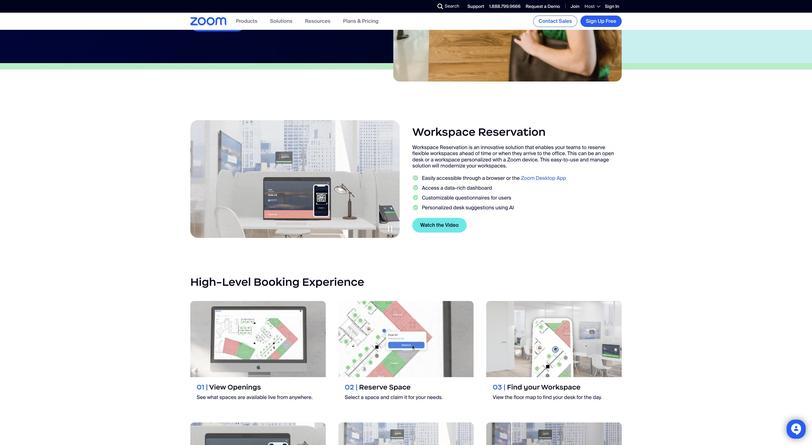 Task type: locate. For each thing, give the bounding box(es) containing it.
for left users at the top right of page
[[491, 195, 498, 201]]

your left needs.
[[416, 394, 426, 401]]

easy-
[[551, 156, 564, 163]]

2 | from the left
[[504, 383, 506, 392]]

1 horizontal spatial reservation
[[478, 125, 546, 139]]

a left "space"
[[361, 394, 364, 401]]

view up what
[[209, 383, 226, 392]]

arrive
[[524, 150, 537, 157]]

be
[[588, 150, 594, 157]]

0 horizontal spatial |
[[206, 383, 208, 392]]

manage
[[590, 156, 609, 163]]

reservation up workspace
[[440, 144, 468, 151]]

reservation up they
[[478, 125, 546, 139]]

an right is
[[474, 144, 480, 151]]

0 horizontal spatial view
[[209, 383, 226, 392]]

1.888.799.9666 link
[[490, 3, 521, 9]]

and
[[580, 156, 589, 163], [381, 394, 390, 401]]

0 horizontal spatial this
[[540, 156, 550, 163]]

search image
[[438, 3, 443, 9], [438, 3, 443, 9]]

plans for plans & pricing
[[343, 18, 356, 25]]

02
[[345, 383, 354, 392]]

plans
[[343, 18, 356, 25], [251, 21, 264, 27]]

this left can
[[568, 150, 577, 157]]

reservation inside workspace reservation is an innovative solution that enables your teams to reserve flexible workspaces ahead of time or when they arrive to the office. this can be an open desk or a workspace personalized with a zoom device. this easy-to-use and manage solution will modernize your workspaces.
[[440, 144, 468, 151]]

this
[[568, 150, 577, 157], [540, 156, 550, 163]]

search
[[445, 3, 460, 9]]

reservation for workspace reservation
[[478, 125, 546, 139]]

| for 02 |
[[356, 383, 358, 392]]

resources button
[[305, 18, 331, 25]]

and left claim
[[381, 394, 390, 401]]

app
[[557, 175, 566, 182]]

anywhere.
[[289, 394, 313, 401]]

support link
[[468, 3, 485, 9]]

workspace inside workspace reservation is an innovative solution that enables your teams to reserve flexible workspaces ahead of time or when they arrive to the office. this can be an open desk or a workspace personalized with a zoom device. this easy-to-use and manage solution will modernize your workspaces.
[[413, 144, 439, 151]]

01 | view openings see what spaces are available live from anywhere.
[[197, 383, 313, 401]]

view
[[209, 383, 226, 392], [493, 394, 504, 401]]

desk
[[413, 156, 424, 163], [453, 205, 465, 211], [565, 394, 576, 401]]

available
[[247, 394, 267, 401]]

2 horizontal spatial |
[[504, 383, 506, 392]]

0 vertical spatial solution
[[506, 144, 524, 151]]

desk right find
[[565, 394, 576, 401]]

the left easy-
[[544, 150, 551, 157]]

for right it
[[409, 394, 415, 401]]

your inside 02 | reserve space select a space and claim it for your needs.
[[416, 394, 426, 401]]

accessible
[[437, 175, 462, 182]]

claim
[[391, 394, 403, 401]]

host button
[[585, 3, 600, 9]]

or left will
[[425, 156, 430, 163]]

1 horizontal spatial |
[[356, 383, 358, 392]]

this down enables on the top right of the page
[[540, 156, 550, 163]]

2 horizontal spatial for
[[577, 394, 583, 401]]

innovative
[[481, 144, 504, 151]]

easily accessible through a browser or the zoom desktop app
[[422, 175, 566, 182]]

03 | find your workspace view the floor map to find your desk for the day.
[[493, 383, 602, 401]]

are
[[238, 394, 245, 401]]

that
[[525, 144, 534, 151]]

workspace up find
[[541, 383, 581, 392]]

None search field
[[415, 1, 439, 11]]

through
[[463, 175, 481, 182]]

1 vertical spatial workspace
[[413, 144, 439, 151]]

sign up free link
[[581, 16, 622, 27]]

watch
[[421, 222, 435, 228]]

1 horizontal spatial desk
[[453, 205, 465, 211]]

what
[[207, 394, 218, 401]]

| right 01
[[206, 383, 208, 392]]

the
[[544, 150, 551, 157], [513, 175, 520, 182], [437, 222, 444, 228], [505, 394, 513, 401], [584, 394, 592, 401]]

| inside 02 | reserve space select a space and claim it for your needs.
[[356, 383, 358, 392]]

talk to an expert link
[[190, 17, 245, 31]]

0 horizontal spatial and
[[381, 394, 390, 401]]

1 horizontal spatial &
[[358, 18, 361, 25]]

1 vertical spatial zoom
[[521, 175, 535, 182]]

to left be
[[582, 144, 587, 151]]

1 vertical spatial reservation
[[440, 144, 468, 151]]

0 horizontal spatial plans
[[251, 21, 264, 27]]

plans for plans & pricing
[[251, 21, 264, 27]]

0 horizontal spatial sign
[[586, 18, 597, 24]]

a right flexible
[[431, 156, 434, 163]]

1 horizontal spatial view
[[493, 394, 504, 401]]

0 horizontal spatial reservation
[[440, 144, 468, 151]]

workspace reservation
[[413, 125, 546, 139]]

1.888.799.9666
[[490, 3, 521, 9]]

1 vertical spatial and
[[381, 394, 390, 401]]

modernize
[[441, 162, 466, 169]]

workspaces.
[[478, 162, 507, 169]]

zoom logo image
[[190, 17, 227, 25]]

data-
[[445, 185, 457, 191]]

zoom left the device.
[[508, 156, 521, 163]]

0 horizontal spatial for
[[409, 394, 415, 401]]

desk down customizable questionnaires for users
[[453, 205, 465, 211]]

1 vertical spatial solution
[[413, 162, 431, 169]]

live
[[268, 394, 276, 401]]

0 vertical spatial workspace
[[413, 125, 476, 139]]

1 horizontal spatial or
[[493, 150, 498, 157]]

workspace inside 03 | find your workspace view the floor map to find your desk for the day.
[[541, 383, 581, 392]]

flexible
[[413, 150, 429, 157]]

for inside 03 | find your workspace view the floor map to find your desk for the day.
[[577, 394, 583, 401]]

| right 02
[[356, 383, 358, 392]]

solution down flexible
[[413, 162, 431, 169]]

to left find
[[538, 394, 542, 401]]

of
[[475, 150, 480, 157]]

1 horizontal spatial plans
[[343, 18, 356, 25]]

| inside "01 | view openings see what spaces are available live from anywhere."
[[206, 383, 208, 392]]

join
[[571, 3, 580, 9]]

workspaces
[[431, 150, 458, 157]]

| inside 03 | find your workspace view the floor map to find your desk for the day.
[[504, 383, 506, 392]]

reserve
[[588, 144, 606, 151]]

is
[[469, 144, 473, 151]]

1 | from the left
[[206, 383, 208, 392]]

ahead
[[460, 150, 474, 157]]

1 horizontal spatial solution
[[506, 144, 524, 151]]

contact sales link
[[534, 16, 578, 27]]

talk to an expert
[[198, 21, 237, 27]]

& for pricing
[[265, 21, 268, 27]]

1 vertical spatial sign
[[586, 18, 597, 24]]

use
[[571, 156, 579, 163]]

2 horizontal spatial desk
[[565, 394, 576, 401]]

2 horizontal spatial or
[[507, 175, 511, 182]]

a up dashboard
[[482, 175, 485, 182]]

0 horizontal spatial solution
[[413, 162, 431, 169]]

0 horizontal spatial &
[[265, 21, 268, 27]]

host
[[585, 3, 595, 9]]

1 horizontal spatial sign
[[605, 3, 615, 9]]

teams
[[567, 144, 581, 151]]

| for 01 |
[[206, 383, 208, 392]]

sign for sign in
[[605, 3, 615, 9]]

an left expert on the left
[[215, 21, 221, 27]]

0 horizontal spatial desk
[[413, 156, 424, 163]]

| right "03"
[[504, 383, 506, 392]]

0 vertical spatial sign
[[605, 3, 615, 9]]

sign in
[[605, 3, 620, 9]]

to inside 03 | find your workspace view the floor map to find your desk for the day.
[[538, 394, 542, 401]]

or
[[493, 150, 498, 157], [425, 156, 430, 163], [507, 175, 511, 182]]

an right be
[[596, 150, 601, 157]]

ai
[[510, 205, 514, 211]]

to-
[[564, 156, 571, 163]]

zoom left desktop
[[521, 175, 535, 182]]

1 horizontal spatial and
[[580, 156, 589, 163]]

0 horizontal spatial an
[[215, 21, 221, 27]]

sign in link
[[605, 3, 620, 9]]

sign left the up
[[586, 18, 597, 24]]

the inside workspace reservation is an innovative solution that enables your teams to reserve flexible workspaces ahead of time or when they arrive to the office. this can be an open desk or a workspace personalized with a zoom device. this easy-to-use and manage solution will modernize your workspaces.
[[544, 150, 551, 157]]

0 vertical spatial and
[[580, 156, 589, 163]]

and inside 02 | reserve space select a space and claim it for your needs.
[[381, 394, 390, 401]]

spaces
[[220, 394, 237, 401]]

0 vertical spatial reservation
[[478, 125, 546, 139]]

to right arrive
[[538, 150, 542, 157]]

browser
[[487, 175, 505, 182]]

1 horizontal spatial an
[[474, 144, 480, 151]]

0 vertical spatial desk
[[413, 156, 424, 163]]

desk left will
[[413, 156, 424, 163]]

workspace up workspaces
[[413, 125, 476, 139]]

your up the map in the right bottom of the page
[[524, 383, 540, 392]]

view down "03"
[[493, 394, 504, 401]]

a left data-
[[441, 185, 444, 191]]

sign left in at the top of the page
[[605, 3, 615, 9]]

it
[[405, 394, 407, 401]]

2 vertical spatial workspace
[[541, 383, 581, 392]]

sign inside "link"
[[586, 18, 597, 24]]

a
[[544, 3, 547, 9], [431, 156, 434, 163], [504, 156, 506, 163], [482, 175, 485, 182], [441, 185, 444, 191], [361, 394, 364, 401]]

for left day. at the bottom of page
[[577, 394, 583, 401]]

and right use
[[580, 156, 589, 163]]

or right time
[[493, 150, 498, 157]]

workspace up will
[[413, 144, 439, 151]]

solution left that
[[506, 144, 524, 151]]

contact sales
[[539, 18, 572, 24]]

access
[[422, 185, 440, 191]]

see
[[197, 394, 206, 401]]

your up easy-
[[555, 144, 565, 151]]

2 vertical spatial desk
[[565, 394, 576, 401]]

an
[[215, 21, 221, 27], [474, 144, 480, 151], [596, 150, 601, 157]]

space
[[389, 383, 411, 392]]

or right browser in the right top of the page
[[507, 175, 511, 182]]

3 | from the left
[[356, 383, 358, 392]]

office.
[[552, 150, 567, 157]]

2 horizontal spatial an
[[596, 150, 601, 157]]

0 vertical spatial zoom
[[508, 156, 521, 163]]

the left video
[[437, 222, 444, 228]]

reservation for workspace reservation is an innovative solution that enables your teams to reserve flexible workspaces ahead of time or when they arrive to the office. this can be an open desk or a workspace personalized with a zoom device. this easy-to-use and manage solution will modernize your workspaces.
[[440, 144, 468, 151]]

they
[[512, 150, 522, 157]]

using
[[496, 205, 508, 211]]

the right browser in the right top of the page
[[513, 175, 520, 182]]

support
[[468, 3, 485, 9]]

0 vertical spatial view
[[209, 383, 226, 392]]

with
[[493, 156, 502, 163]]

1 vertical spatial view
[[493, 394, 504, 401]]



Task type: describe. For each thing, give the bounding box(es) containing it.
view inside "01 | view openings see what spaces are available live from anywhere."
[[209, 383, 226, 392]]

from
[[277, 394, 288, 401]]

the inside the watch the video link
[[437, 222, 444, 228]]

plans & pricing link
[[250, 21, 291, 28]]

experience
[[302, 275, 365, 289]]

floor plans on a computer screen image
[[190, 301, 326, 377]]

reserving a desk on the computer image
[[339, 301, 474, 377]]

products
[[236, 18, 257, 25]]

space
[[365, 394, 379, 401]]

find
[[507, 383, 522, 392]]

high-
[[190, 275, 222, 289]]

workspace for workspace reservation is an innovative solution that enables your teams to reserve flexible workspaces ahead of time or when they arrive to the office. this can be an open desk or a workspace personalized with a zoom device. this easy-to-use and manage solution will modernize your workspaces.
[[413, 144, 439, 151]]

workspace for workspace reservation
[[413, 125, 476, 139]]

your up through
[[467, 162, 477, 169]]

will
[[432, 162, 440, 169]]

up
[[598, 18, 605, 24]]

watch the video
[[421, 222, 459, 228]]

rich
[[457, 185, 466, 191]]

in
[[616, 3, 620, 9]]

resources
[[305, 18, 331, 25]]

can
[[579, 150, 587, 157]]

1 vertical spatial desk
[[453, 205, 465, 211]]

time
[[481, 150, 492, 157]]

find
[[543, 394, 552, 401]]

pricing
[[269, 21, 286, 27]]

solutions button
[[270, 18, 293, 25]]

pricing
[[362, 18, 379, 25]]

zoom desktop app link
[[521, 175, 566, 182]]

free
[[606, 18, 617, 24]]

talk
[[198, 21, 208, 27]]

select
[[345, 394, 360, 401]]

for inside 02 | reserve space select a space and claim it for your needs.
[[409, 394, 415, 401]]

personalized
[[462, 156, 492, 163]]

contact
[[539, 18, 558, 24]]

join link
[[571, 3, 580, 9]]

desktop
[[536, 175, 556, 182]]

plans & pricing link
[[343, 18, 379, 25]]

device.
[[523, 156, 539, 163]]

& for pricing
[[358, 18, 361, 25]]

enables
[[536, 144, 554, 151]]

solutions
[[270, 18, 293, 25]]

the left day. at the bottom of page
[[584, 394, 592, 401]]

0 horizontal spatial or
[[425, 156, 430, 163]]

watch the video link
[[413, 218, 467, 233]]

your right find
[[553, 394, 563, 401]]

video
[[445, 222, 459, 228]]

open
[[603, 150, 615, 157]]

request a demo link
[[526, 3, 560, 9]]

expert
[[222, 21, 237, 27]]

plans & pricing
[[343, 18, 379, 25]]

desk inside 03 | find your workspace view the floor map to find your desk for the day.
[[565, 394, 576, 401]]

booking
[[254, 275, 300, 289]]

zoom inside workspace reservation is an innovative solution that enables your teams to reserve flexible workspaces ahead of time or when they arrive to the office. this can be an open desk or a workspace personalized with a zoom device. this easy-to-use and manage solution will modernize your workspaces.
[[508, 156, 521, 163]]

to right talk
[[209, 21, 214, 27]]

desk inside workspace reservation is an innovative solution that enables your teams to reserve flexible workspaces ahead of time or when they arrive to the office. this can be an open desk or a workspace personalized with a zoom device. this easy-to-use and manage solution will modernize your workspaces.
[[413, 156, 424, 163]]

a inside 02 | reserve space select a space and claim it for your needs.
[[361, 394, 364, 401]]

openings
[[228, 383, 261, 392]]

workspace
[[435, 156, 460, 163]]

customizable questionnaires for users
[[422, 195, 512, 201]]

high-level booking experience
[[190, 275, 365, 289]]

a left "demo"
[[544, 3, 547, 9]]

reserve
[[359, 383, 388, 392]]

workspace reservation is an innovative solution that enables your teams to reserve flexible workspaces ahead of time or when they arrive to the office. this can be an open desk or a workspace personalized with a zoom device. this easy-to-use and manage solution will modernize your workspaces.
[[413, 144, 615, 169]]

sales
[[559, 18, 572, 24]]

request
[[526, 3, 543, 9]]

and inside workspace reservation is an innovative solution that enables your teams to reserve flexible workspaces ahead of time or when they arrive to the office. this can be an open desk or a workspace personalized with a zoom device. this easy-to-use and manage solution will modernize your workspaces.
[[580, 156, 589, 163]]

questionnaires
[[455, 195, 490, 201]]

view inside 03 | find your workspace view the floor map to find your desk for the day.
[[493, 394, 504, 401]]

access a data-rich dashboard
[[422, 185, 492, 191]]

dashboard
[[467, 185, 492, 191]]

request a demo
[[526, 3, 560, 9]]

1 horizontal spatial for
[[491, 195, 498, 201]]

1 horizontal spatial this
[[568, 150, 577, 157]]

| for 03 |
[[504, 383, 506, 392]]

sign for sign up free
[[586, 18, 597, 24]]

demo
[[548, 3, 560, 9]]

personalized
[[422, 205, 452, 211]]

floor plan on a mobile device image
[[487, 301, 622, 377]]

needs.
[[427, 394, 443, 401]]

floor
[[514, 394, 525, 401]]

customizable
[[422, 195, 454, 201]]

the left floor
[[505, 394, 513, 401]]

suggestions
[[466, 205, 495, 211]]

day.
[[593, 394, 602, 401]]

a right with
[[504, 156, 506, 163]]

plans & pricing
[[251, 21, 286, 27]]

products button
[[236, 18, 257, 25]]



Task type: vqa. For each thing, say whether or not it's contained in the screenshot.


